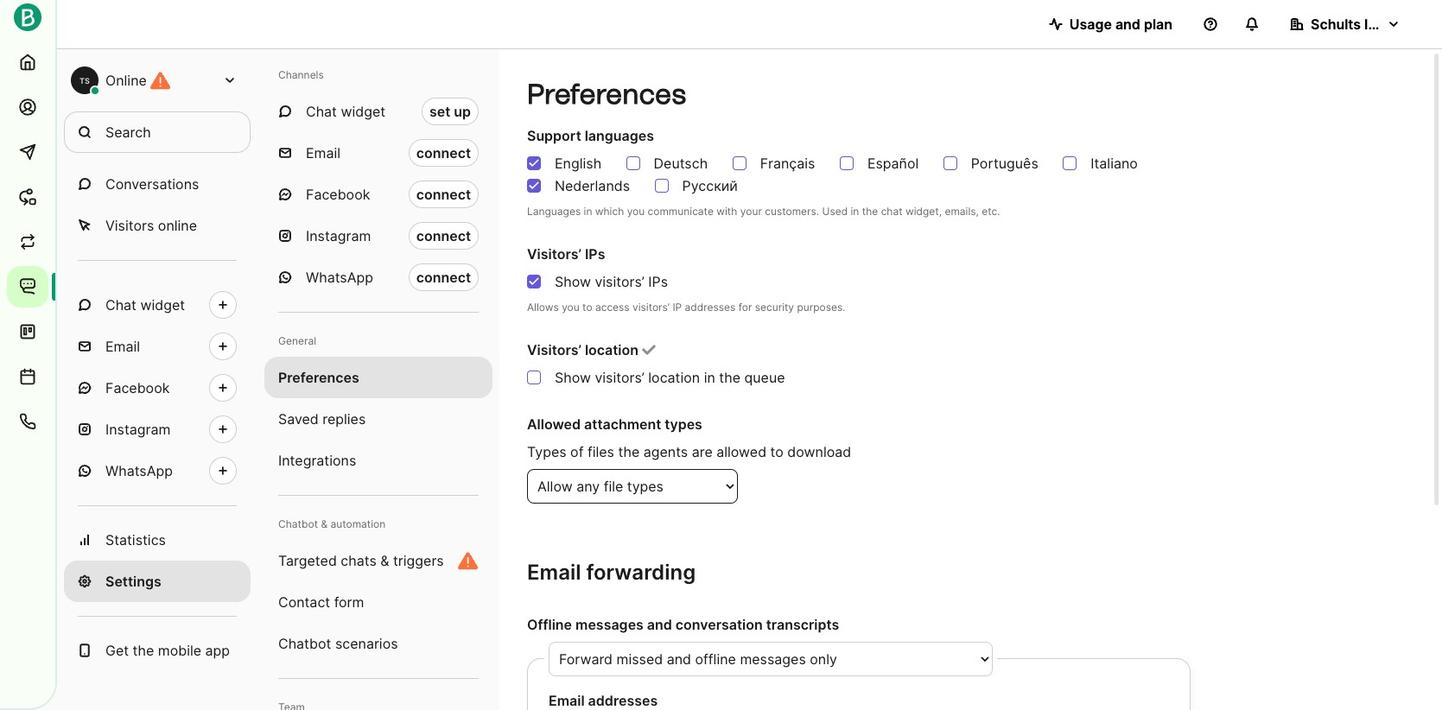 Task type: describe. For each thing, give the bounding box(es) containing it.
0 horizontal spatial preferences
[[278, 369, 359, 386]]

email addresses
[[549, 692, 658, 709]]

types of files the agents are allowed to download
[[527, 444, 852, 461]]

automation
[[331, 518, 386, 531]]

chat inside "link"
[[105, 297, 137, 314]]

visitors' for show visitors' location in the queue
[[527, 341, 582, 358]]

0 vertical spatial facebook
[[306, 186, 370, 203]]

offline
[[527, 616, 572, 633]]

email down offline
[[549, 692, 585, 709]]

contact form link
[[265, 582, 493, 623]]

customers.
[[765, 205, 820, 218]]

visitors
[[105, 217, 154, 234]]

plan
[[1144, 16, 1173, 33]]

communicate
[[648, 205, 714, 218]]

0 vertical spatial location
[[585, 341, 639, 358]]

email link
[[64, 326, 251, 367]]

1 vertical spatial ips
[[649, 273, 668, 290]]

visitors' for show visitors' ips
[[527, 245, 582, 263]]

0 vertical spatial ips
[[585, 245, 606, 263]]

access
[[596, 301, 630, 314]]

files
[[588, 444, 615, 461]]

saved
[[278, 411, 319, 428]]

the left queue
[[720, 369, 741, 386]]

schults inc button
[[1277, 7, 1415, 41]]

support languages
[[527, 127, 654, 144]]

1 vertical spatial you
[[562, 301, 580, 314]]

1 horizontal spatial in
[[704, 369, 716, 386]]

are
[[692, 444, 713, 461]]

contact form
[[278, 594, 364, 611]]

visitors online
[[105, 217, 197, 234]]

email down 'channels' on the top of page
[[306, 144, 341, 162]]

visitors' location
[[527, 341, 639, 358]]

chat widget inside "link"
[[105, 297, 185, 314]]

deutsch
[[654, 155, 708, 172]]

for
[[739, 301, 752, 314]]

allows
[[527, 301, 559, 314]]

0 vertical spatial widget
[[341, 103, 386, 120]]

which
[[595, 205, 624, 218]]

settings
[[105, 573, 161, 590]]

allowed
[[527, 416, 581, 433]]

channels
[[278, 68, 324, 81]]

contact
[[278, 594, 330, 611]]

2 horizontal spatial in
[[851, 205, 860, 218]]

allowed attachment types
[[527, 416, 703, 433]]

up
[[454, 103, 471, 120]]

languages
[[585, 127, 654, 144]]

1 horizontal spatial preferences
[[527, 78, 687, 111]]

security
[[755, 301, 795, 314]]

get
[[105, 642, 129, 660]]

chats
[[341, 552, 377, 570]]

show for show visitors' location in the queue
[[555, 369, 591, 386]]

0 horizontal spatial to
[[583, 301, 593, 314]]

app
[[205, 642, 230, 660]]

support
[[527, 127, 582, 144]]

form
[[334, 594, 364, 611]]

with
[[717, 205, 738, 218]]

connect for whatsapp
[[416, 269, 471, 286]]

of
[[571, 444, 584, 461]]

offline messages and conversation transcripts
[[527, 616, 840, 633]]

whatsapp inside whatsapp link
[[105, 463, 173, 480]]

chat widget link
[[64, 284, 251, 326]]

facebook link
[[64, 367, 251, 409]]

scenarios
[[335, 635, 398, 653]]

types
[[665, 416, 703, 433]]

1 vertical spatial &
[[381, 552, 389, 570]]

1 horizontal spatial to
[[771, 444, 784, 461]]

etc.
[[982, 205, 1001, 218]]

search link
[[64, 112, 251, 153]]

show visitors' location in the queue
[[555, 369, 785, 386]]

statistics
[[105, 532, 166, 549]]

saved replies link
[[265, 399, 493, 440]]

chatbot scenarios link
[[265, 623, 493, 665]]

français
[[760, 155, 816, 172]]

and inside button
[[1116, 16, 1141, 33]]

the inside 'link'
[[133, 642, 154, 660]]

conversations link
[[64, 163, 251, 205]]

widget,
[[906, 205, 942, 218]]

triggers
[[393, 552, 444, 570]]

transcripts
[[767, 616, 840, 633]]

chatbot for chatbot & automation
[[278, 518, 318, 531]]

chat
[[881, 205, 903, 218]]

0 vertical spatial chat
[[306, 103, 337, 120]]

attachment
[[584, 416, 662, 433]]

conversation
[[676, 616, 763, 633]]



Task type: locate. For each thing, give the bounding box(es) containing it.
targeted chats & triggers link
[[265, 540, 493, 582]]

1 vertical spatial show
[[555, 369, 591, 386]]

chatbot down the contact
[[278, 635, 331, 653]]

0 horizontal spatial &
[[321, 518, 328, 531]]

schults
[[1311, 16, 1362, 33]]

facebook
[[306, 186, 370, 203], [105, 380, 170, 397]]

visitors' down the visitors' location
[[595, 369, 645, 386]]

1 horizontal spatial and
[[1116, 16, 1141, 33]]

2 show from the top
[[555, 369, 591, 386]]

usage and plan button
[[1035, 7, 1187, 41]]

widget inside "link"
[[140, 297, 185, 314]]

ips up show visitors' ips
[[585, 245, 606, 263]]

statistics link
[[64, 520, 251, 561]]

0 horizontal spatial location
[[585, 341, 639, 358]]

visitors'
[[595, 273, 645, 290], [633, 301, 670, 314], [595, 369, 645, 386]]

chat widget up the "email" link
[[105, 297, 185, 314]]

1 vertical spatial addresses
[[588, 692, 658, 709]]

settings link
[[64, 561, 251, 603]]

you right which
[[627, 205, 645, 218]]

2 visitors' from the top
[[527, 341, 582, 358]]

4 connect from the top
[[416, 269, 471, 286]]

visitors' left ip
[[633, 301, 670, 314]]

show down visitors' ips
[[555, 273, 591, 290]]

0 vertical spatial to
[[583, 301, 593, 314]]

the left chat
[[863, 205, 879, 218]]

0 vertical spatial visitors'
[[527, 245, 582, 263]]

visitors' for location
[[595, 369, 645, 386]]

whatsapp
[[306, 269, 373, 286], [105, 463, 173, 480]]

show visitors' ips
[[555, 273, 668, 290]]

the right files
[[619, 444, 640, 461]]

instagram link
[[64, 409, 251, 450]]

0 horizontal spatial instagram
[[105, 421, 171, 438]]

chat up the "email" link
[[105, 297, 137, 314]]

to
[[583, 301, 593, 314], [771, 444, 784, 461]]

0 vertical spatial &
[[321, 518, 328, 531]]

chat widget
[[306, 103, 386, 120], [105, 297, 185, 314]]

emails,
[[945, 205, 979, 218]]

1 horizontal spatial addresses
[[685, 301, 736, 314]]

widget up the "email" link
[[140, 297, 185, 314]]

addresses
[[685, 301, 736, 314], [588, 692, 658, 709]]

1 vertical spatial visitors'
[[633, 301, 670, 314]]

languages
[[527, 205, 581, 218]]

allowed
[[717, 444, 767, 461]]

replies
[[323, 411, 366, 428]]

1 vertical spatial instagram
[[105, 421, 171, 438]]

1 horizontal spatial whatsapp
[[306, 269, 373, 286]]

chatbot for chatbot scenarios
[[278, 635, 331, 653]]

to left access
[[583, 301, 593, 314]]

email up facebook link
[[105, 338, 140, 355]]

widget
[[341, 103, 386, 120], [140, 297, 185, 314]]

1 vertical spatial preferences
[[278, 369, 359, 386]]

search
[[105, 124, 151, 141]]

addresses right ip
[[685, 301, 736, 314]]

visitors' up access
[[595, 273, 645, 290]]

1 vertical spatial widget
[[140, 297, 185, 314]]

visitors' ips
[[527, 245, 606, 263]]

allows you to access visitors' ip addresses for security purposes.
[[527, 301, 846, 314]]

and right messages
[[647, 616, 673, 633]]

1 horizontal spatial &
[[381, 552, 389, 570]]

and
[[1116, 16, 1141, 33], [647, 616, 673, 633]]

1 chatbot from the top
[[278, 518, 318, 531]]

types
[[527, 444, 567, 461]]

chatbot & automation
[[278, 518, 386, 531]]

targeted
[[278, 552, 337, 570]]

preferences up languages
[[527, 78, 687, 111]]

download
[[788, 444, 852, 461]]

you right allows
[[562, 301, 580, 314]]

1 vertical spatial whatsapp
[[105, 463, 173, 480]]

connect for email
[[416, 144, 471, 162]]

set
[[430, 103, 451, 120]]

agents
[[644, 444, 688, 461]]

the right the get
[[133, 642, 154, 660]]

3 connect from the top
[[416, 227, 471, 245]]

1 vertical spatial location
[[649, 369, 700, 386]]

mobile
[[158, 642, 202, 660]]

the
[[863, 205, 879, 218], [720, 369, 741, 386], [619, 444, 640, 461], [133, 642, 154, 660]]

0 horizontal spatial in
[[584, 205, 593, 218]]

visitors' down languages
[[527, 245, 582, 263]]

1 vertical spatial chatbot
[[278, 635, 331, 653]]

2 vertical spatial visitors'
[[595, 369, 645, 386]]

email up offline
[[527, 561, 581, 586]]

0 vertical spatial preferences
[[527, 78, 687, 111]]

facebook inside facebook link
[[105, 380, 170, 397]]

whatsapp link
[[64, 450, 251, 492]]

visitors' down allows
[[527, 341, 582, 358]]

1 vertical spatial and
[[647, 616, 673, 633]]

email
[[306, 144, 341, 162], [105, 338, 140, 355], [527, 561, 581, 586], [549, 692, 585, 709]]

used
[[823, 205, 848, 218]]

0 vertical spatial show
[[555, 273, 591, 290]]

0 vertical spatial chatbot
[[278, 518, 318, 531]]

0 vertical spatial instagram
[[306, 227, 371, 245]]

targeted chats & triggers
[[278, 552, 444, 570]]

integrations
[[278, 452, 356, 469]]

1 vertical spatial to
[[771, 444, 784, 461]]

italiano
[[1091, 155, 1138, 172]]

& left automation
[[321, 518, 328, 531]]

1 vertical spatial facebook
[[105, 380, 170, 397]]

chatbot up targeted
[[278, 518, 318, 531]]

in
[[584, 205, 593, 218], [851, 205, 860, 218], [704, 369, 716, 386]]

chatbot scenarios
[[278, 635, 398, 653]]

show for show visitors' ips
[[555, 273, 591, 290]]

ip
[[673, 301, 682, 314]]

0 vertical spatial whatsapp
[[306, 269, 373, 286]]

forwarding
[[586, 561, 696, 586]]

1 horizontal spatial widget
[[341, 103, 386, 120]]

visitors'
[[527, 245, 582, 263], [527, 341, 582, 358]]

in right used
[[851, 205, 860, 218]]

& right chats
[[381, 552, 389, 570]]

show down the visitors' location
[[555, 369, 591, 386]]

integrations link
[[265, 440, 493, 482]]

1 connect from the top
[[416, 144, 471, 162]]

preferences link
[[265, 357, 493, 399]]

online
[[105, 72, 147, 89]]

1 horizontal spatial chat
[[306, 103, 337, 120]]

connect
[[416, 144, 471, 162], [416, 186, 471, 203], [416, 227, 471, 245], [416, 269, 471, 286]]

addresses down messages
[[588, 692, 658, 709]]

2 connect from the top
[[416, 186, 471, 203]]

english
[[555, 155, 602, 172]]

1 horizontal spatial chat widget
[[306, 103, 386, 120]]

0 horizontal spatial facebook
[[105, 380, 170, 397]]

whatsapp up general
[[306, 269, 373, 286]]

your
[[741, 205, 762, 218]]

and left plan
[[1116, 16, 1141, 33]]

español
[[868, 155, 919, 172]]

2 chatbot from the top
[[278, 635, 331, 653]]

whatsapp down instagram link
[[105, 463, 173, 480]]

set up
[[430, 103, 471, 120]]

nederlands
[[555, 177, 630, 195]]

languages in which you communicate with your customers. used in the chat widget, emails, etc.
[[527, 205, 1001, 218]]

1 horizontal spatial you
[[627, 205, 645, 218]]

1 visitors' from the top
[[527, 245, 582, 263]]

1 vertical spatial chat widget
[[105, 297, 185, 314]]

conversations
[[105, 175, 199, 193]]

0 horizontal spatial you
[[562, 301, 580, 314]]

ts
[[80, 76, 90, 85]]

widget left set
[[341, 103, 386, 120]]

chat down 'channels' on the top of page
[[306, 103, 337, 120]]

get the mobile app link
[[64, 630, 251, 672]]

0 horizontal spatial addresses
[[588, 692, 658, 709]]

show
[[555, 273, 591, 290], [555, 369, 591, 386]]

0 vertical spatial and
[[1116, 16, 1141, 33]]

chat widget down 'channels' on the top of page
[[306, 103, 386, 120]]

1 horizontal spatial ips
[[649, 273, 668, 290]]

you
[[627, 205, 645, 218], [562, 301, 580, 314]]

1 show from the top
[[555, 273, 591, 290]]

0 vertical spatial you
[[627, 205, 645, 218]]

1 horizontal spatial location
[[649, 369, 700, 386]]

in left queue
[[704, 369, 716, 386]]

online
[[158, 217, 197, 234]]

0 vertical spatial addresses
[[685, 301, 736, 314]]

1 vertical spatial chat
[[105, 297, 137, 314]]

queue
[[745, 369, 785, 386]]

preferences up saved replies
[[278, 369, 359, 386]]

connect for facebook
[[416, 186, 471, 203]]

0 horizontal spatial and
[[647, 616, 673, 633]]

in left which
[[584, 205, 593, 218]]

usage
[[1070, 16, 1113, 33]]

location up types
[[649, 369, 700, 386]]

0 vertical spatial visitors'
[[595, 273, 645, 290]]

usage and plan
[[1070, 16, 1173, 33]]

1 horizontal spatial instagram
[[306, 227, 371, 245]]

0 horizontal spatial widget
[[140, 297, 185, 314]]

ips up 'allows you to access visitors' ip addresses for security purposes.'
[[649, 273, 668, 290]]

connect for instagram
[[416, 227, 471, 245]]

schults inc
[[1311, 16, 1385, 33]]

to right allowed
[[771, 444, 784, 461]]

1 vertical spatial visitors'
[[527, 341, 582, 358]]

português
[[972, 155, 1039, 172]]

0 horizontal spatial ips
[[585, 245, 606, 263]]

0 horizontal spatial chat
[[105, 297, 137, 314]]

messages
[[576, 616, 644, 633]]

visitors' for ips
[[595, 273, 645, 290]]

0 horizontal spatial whatsapp
[[105, 463, 173, 480]]

get the mobile app
[[105, 642, 230, 660]]

location down access
[[585, 341, 639, 358]]

0 vertical spatial chat widget
[[306, 103, 386, 120]]

purposes.
[[797, 301, 846, 314]]

1 horizontal spatial facebook
[[306, 186, 370, 203]]

0 horizontal spatial chat widget
[[105, 297, 185, 314]]



Task type: vqa. For each thing, say whether or not it's contained in the screenshot.


